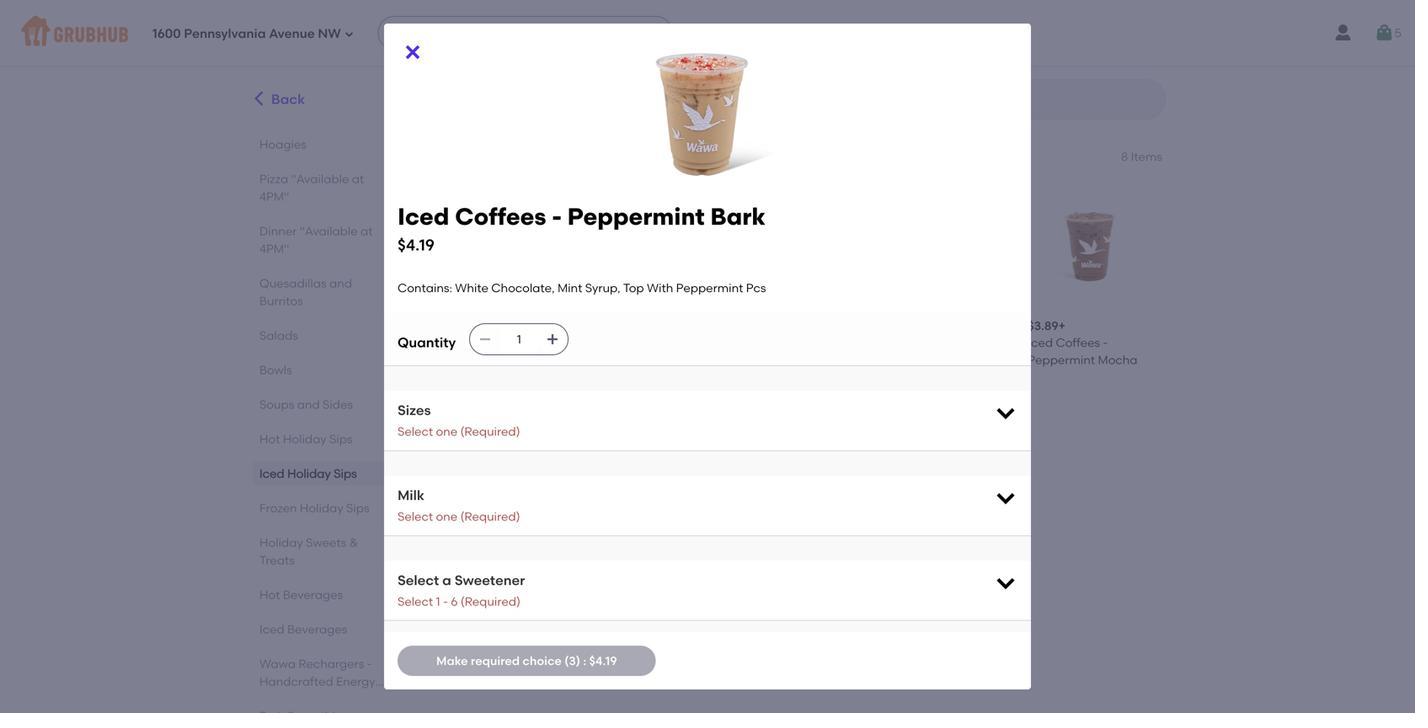 Task type: vqa. For each thing, say whether or not it's contained in the screenshot.
field containing Sort
no



Task type: describe. For each thing, give the bounding box(es) containing it.
iced coffees - peppermint mocha image
[[1028, 184, 1153, 308]]

contains: white chocolate, mint syrup, top with peppermint pcs
[[398, 281, 766, 295]]

hot holiday sips tab
[[260, 431, 390, 448]]

(required) for milk
[[460, 510, 520, 524]]

$6.09 + iced lattes - frosted sugar cookie
[[450, 319, 567, 367]]

6
[[451, 595, 458, 609]]

wawa
[[260, 657, 296, 671]]

make required choice (3) : $4.19
[[436, 654, 617, 668]]

lattes inside iced lattes - peppermint mocha
[[622, 336, 658, 350]]

iced lattes - peppermint mocha image
[[594, 184, 719, 308]]

+ for $5.49
[[480, 558, 487, 572]]

coffees for iced coffees - peppermint bark $4.19
[[455, 203, 546, 231]]

choice
[[523, 654, 562, 668]]

make
[[436, 654, 468, 668]]

hoagies
[[260, 137, 307, 152]]

salads tab
[[260, 327, 390, 345]]

$4.89
[[594, 558, 625, 572]]

iced coffees - peppermint bark image
[[739, 184, 863, 308]]

- inside '$6.09 + iced lattes - frosted sugar cookie'
[[516, 336, 521, 350]]

sugar inside '$6.09 + iced lattes - frosted sugar cookie'
[[450, 353, 484, 367]]

iced lattes - peppermint mocha
[[594, 336, 704, 367]]

energy inside $5.79 + recharger energy drinks - winter blues (blue raspberry, vanilla)
[[802, 575, 841, 589]]

contains:
[[398, 281, 452, 295]]

cold brews - peppermint bark image
[[450, 423, 574, 547]]

iced holiday sips
[[260, 467, 357, 481]]

sweetener
[[455, 572, 525, 589]]

$4.89 +
[[594, 558, 632, 572]]

main navigation navigation
[[0, 0, 1415, 66]]

iced beverages tab
[[260, 621, 390, 639]]

dinner "available at 4pm"
[[260, 224, 373, 256]]

quantity
[[398, 335, 456, 351]]

+ for $6.09
[[481, 319, 488, 333]]

$4.19 for iced coffees - peppermint bark
[[398, 236, 435, 255]]

back
[[271, 91, 305, 108]]

and for soups
[[297, 398, 320, 412]]

wawa rechargers - handcrafted energy drinks (contains caffeine)
[[260, 657, 375, 714]]

dinner "available at 4pm" tab
[[260, 222, 390, 258]]

syrup,
[[585, 281, 621, 295]]

- inside iced coffees - frosted sugar cookie
[[959, 336, 964, 350]]

recharger energy drinks - winter blues (blue raspberry, vanilla) image
[[739, 423, 863, 547]]

caffeine)
[[260, 710, 313, 714]]

pizza "available at 4pm" tab
[[260, 170, 390, 206]]

5
[[1395, 26, 1402, 40]]

8 items
[[1121, 150, 1163, 164]]

peppermint inside iced coffees - peppermint bark $4.19
[[568, 203, 705, 231]]

frozen holiday sips
[[260, 501, 370, 516]]

brews
[[480, 575, 514, 589]]

top
[[623, 281, 644, 295]]

"available for dinner
[[300, 224, 358, 238]]

peppermint inside iced coffees - peppermint bark
[[739, 353, 806, 367]]

soups and sides tab
[[260, 396, 390, 414]]

- inside iced coffees - peppermint bark $4.19
[[552, 203, 562, 231]]

iced coffees - peppermint bark button
[[732, 177, 870, 376]]

$6.09
[[450, 319, 481, 333]]

iced inside '$6.09 + iced lattes - frosted sugar cookie'
[[450, 336, 475, 350]]

4pm" for pizza "available at 4pm"
[[260, 190, 289, 204]]

bark for iced coffees - peppermint bark
[[809, 353, 835, 367]]

cold
[[450, 575, 477, 589]]

chocolate,
[[491, 281, 555, 295]]

4pm" for dinner "available at 4pm"
[[260, 242, 289, 256]]

peppermint left pcs
[[676, 281, 743, 295]]

with
[[647, 281, 673, 295]]

quesadillas
[[260, 276, 327, 291]]

drinks inside the 'wawa rechargers - handcrafted energy drinks (contains caffeine)'
[[260, 693, 294, 707]]

sides
[[323, 398, 353, 412]]

iced for iced lattes - peppermint mocha
[[594, 336, 620, 350]]

$5.49 + cold brews - peppermint bark
[[450, 558, 546, 606]]

1600
[[152, 26, 181, 41]]

milk
[[398, 487, 425, 504]]

beverages for iced beverages
[[287, 623, 347, 637]]

winter
[[785, 592, 822, 606]]

salads
[[260, 329, 298, 343]]

at for pizza "available at 4pm"
[[352, 172, 364, 186]]

white
[[455, 281, 489, 295]]

dinner
[[260, 224, 297, 238]]

soups
[[260, 398, 294, 412]]

sips for frozen holiday sips
[[346, 501, 370, 516]]

pizza "available at 4pm"
[[260, 172, 364, 204]]

at for dinner "available at 4pm"
[[361, 224, 373, 238]]

iced lattes - peppermint mocha button
[[588, 177, 726, 376]]

select a sweetener select 1 - 6 (required)
[[398, 572, 525, 609]]

(3)
[[565, 654, 580, 668]]

burritos
[[260, 294, 303, 308]]

iced for iced holiday sips
[[260, 467, 285, 481]]

frozen
[[260, 501, 297, 516]]

(required) inside select a sweetener select 1 - 6 (required)
[[461, 595, 521, 609]]

holiday for frozen
[[300, 501, 343, 516]]

(contains
[[297, 693, 353, 707]]

treats
[[260, 554, 295, 568]]

- inside $5.79 + recharger energy drinks - winter blues (blue raspberry, vanilla)
[[777, 592, 782, 606]]

rechargers
[[299, 657, 364, 671]]

pennsylvania
[[184, 26, 266, 41]]

vanilla)
[[739, 626, 781, 641]]

iced for iced coffees - frosted sugar cookie
[[884, 336, 909, 350]]

coffees inside the $3.89 + iced coffees - peppermint mocha
[[1056, 336, 1100, 350]]

handcrafted
[[260, 675, 333, 689]]

iced for iced coffees - peppermint bark $4.19
[[398, 203, 449, 231]]

iced for iced coffees - peppermint bark
[[739, 336, 764, 350]]

items
[[1131, 150, 1163, 164]]

sweets
[[306, 536, 346, 550]]

iced coffees - frosted sugar cookie button
[[877, 177, 1015, 376]]

wawa rechargers - handcrafted energy drinks (contains caffeine) tab
[[260, 655, 390, 714]]

coffees for iced coffees - peppermint bark
[[767, 336, 811, 350]]

holiday sweets & treats
[[260, 536, 358, 568]]



Task type: locate. For each thing, give the bounding box(es) containing it.
1 vertical spatial and
[[297, 398, 320, 412]]

peppermint up top
[[568, 203, 705, 231]]

peppermint down sweetener
[[450, 592, 517, 606]]

hot down soups
[[260, 432, 280, 447]]

beverages for hot beverages
[[283, 588, 343, 602]]

and inside 'quesadillas and burritos'
[[329, 276, 352, 291]]

cookie inside '$6.09 + iced lattes - frosted sugar cookie'
[[487, 353, 527, 367]]

$5.79
[[739, 558, 769, 572]]

iced inside iced coffees - peppermint bark
[[739, 336, 764, 350]]

(required) inside milk select one (required)
[[460, 510, 520, 524]]

(required) up milk select one (required)
[[460, 425, 520, 439]]

(required) up $5.49
[[460, 510, 520, 524]]

lattes down $6.09
[[478, 336, 513, 350]]

3 (required) from the top
[[461, 595, 521, 609]]

tab
[[260, 708, 390, 714]]

sips inside tab
[[334, 467, 357, 481]]

0 vertical spatial beverages
[[283, 588, 343, 602]]

2 vertical spatial svg image
[[994, 571, 1018, 595]]

iced inside iced lattes - peppermint mocha
[[594, 336, 620, 350]]

coffees inside iced coffees - frosted sugar cookie
[[912, 336, 956, 350]]

sugar
[[450, 353, 484, 367], [929, 353, 963, 367]]

bowls
[[260, 363, 292, 377]]

1 vertical spatial drinks
[[260, 693, 294, 707]]

and
[[329, 276, 352, 291], [297, 398, 320, 412]]

0 horizontal spatial drinks
[[260, 693, 294, 707]]

2 mocha from the left
[[1098, 353, 1138, 367]]

0 horizontal spatial bark
[[520, 592, 546, 606]]

holiday up treats on the bottom of the page
[[260, 536, 303, 550]]

bark
[[711, 203, 766, 231], [809, 353, 835, 367], [520, 592, 546, 606]]

1 vertical spatial frosted
[[884, 353, 926, 367]]

2 4pm" from the top
[[260, 242, 289, 256]]

2 lattes from the left
[[622, 336, 658, 350]]

soups and sides
[[260, 398, 353, 412]]

"available for pizza
[[291, 172, 349, 186]]

holiday inside "tab"
[[300, 501, 343, 516]]

one up milk select one (required)
[[436, 425, 458, 439]]

1 horizontal spatial cookie
[[966, 353, 1006, 367]]

$5.49
[[450, 558, 480, 572]]

select
[[398, 425, 433, 439], [398, 510, 433, 524], [398, 572, 439, 589], [398, 595, 433, 609]]

holiday inside tab
[[283, 432, 327, 447]]

$4.19 for make required choice (3)
[[589, 654, 617, 668]]

1 horizontal spatial mocha
[[1098, 353, 1138, 367]]

0 vertical spatial hot
[[260, 432, 280, 447]]

5 button
[[1375, 18, 1402, 48]]

1 cookie from the left
[[487, 353, 527, 367]]

select left a
[[398, 572, 439, 589]]

1 vertical spatial "available
[[300, 224, 358, 238]]

bark inside iced coffees - peppermint bark $4.19
[[711, 203, 766, 231]]

hot inside tab
[[260, 588, 280, 602]]

2 horizontal spatial svg image
[[994, 571, 1018, 595]]

$4.19 inside iced coffees - peppermint bark $4.19
[[398, 236, 435, 255]]

peppermint inside iced lattes - peppermint mocha
[[594, 353, 662, 367]]

frosted inside iced coffees - frosted sugar cookie
[[884, 353, 926, 367]]

(blue
[[739, 609, 768, 624]]

0 horizontal spatial frosted
[[524, 336, 567, 350]]

1 vertical spatial hot
[[260, 588, 280, 602]]

iced lattes - frosted sugar cookie image
[[450, 184, 574, 308]]

frozen holiday sips tab
[[260, 500, 390, 517]]

beverages down hot beverages tab
[[287, 623, 347, 637]]

+ inside '$6.09 + iced lattes - frosted sugar cookie'
[[481, 319, 488, 333]]

0 horizontal spatial cookie
[[487, 353, 527, 367]]

hot beverages tab
[[260, 586, 390, 604]]

2 vertical spatial bark
[[520, 592, 546, 606]]

at down hoagies tab
[[352, 172, 364, 186]]

peppermint inside the $3.89 + iced coffees - peppermint mocha
[[1028, 353, 1095, 367]]

one for milk
[[436, 510, 458, 524]]

sizes select one (required)
[[398, 402, 520, 439]]

required
[[471, 654, 520, 668]]

one inside milk select one (required)
[[436, 510, 458, 524]]

quesadillas and burritos tab
[[260, 275, 390, 310]]

lattes inside '$6.09 + iced lattes - frosted sugar cookie'
[[478, 336, 513, 350]]

recharger
[[739, 575, 799, 589]]

drinks inside $5.79 + recharger energy drinks - winter blues (blue raspberry, vanilla)
[[739, 592, 774, 606]]

- inside $5.49 + cold brews - peppermint bark
[[517, 575, 522, 589]]

1 vertical spatial svg image
[[403, 42, 423, 62]]

svg image
[[344, 29, 354, 39], [403, 42, 423, 62], [994, 571, 1018, 595]]

holiday down the soups and sides
[[283, 432, 327, 447]]

sips inside tab
[[329, 432, 353, 447]]

1600 pennsylvania avenue nw
[[152, 26, 341, 41]]

cold brews - peppermint mocha image
[[594, 423, 719, 547]]

iced beverages
[[260, 623, 347, 637]]

svg image inside main navigation navigation
[[344, 29, 354, 39]]

bowls tab
[[260, 361, 390, 379]]

iced inside tab
[[260, 623, 285, 637]]

-
[[552, 203, 562, 231], [516, 336, 521, 350], [661, 336, 666, 350], [814, 336, 819, 350], [959, 336, 964, 350], [1103, 336, 1108, 350], [517, 575, 522, 589], [777, 592, 782, 606], [443, 595, 448, 609], [367, 657, 372, 671]]

1 vertical spatial sips
[[334, 467, 357, 481]]

milk select one (required)
[[398, 487, 520, 524]]

iced
[[398, 203, 449, 231], [450, 336, 475, 350], [594, 336, 620, 350], [739, 336, 764, 350], [884, 336, 909, 350], [1028, 336, 1053, 350], [260, 467, 285, 481], [260, 623, 285, 637]]

hot for hot holiday sips
[[260, 432, 280, 447]]

0 horizontal spatial sugar
[[450, 353, 484, 367]]

drinks up caffeine) at the bottom
[[260, 693, 294, 707]]

a
[[442, 572, 451, 589]]

iced coffees - frosted sugar cookie
[[884, 336, 1006, 367]]

"available inside dinner "available at 4pm"
[[300, 224, 358, 238]]

2 vertical spatial sips
[[346, 501, 370, 516]]

beverages up iced beverages
[[283, 588, 343, 602]]

and down dinner "available at 4pm" tab on the top of the page
[[329, 276, 352, 291]]

1 sugar from the left
[[450, 353, 484, 367]]

bark for iced coffees - peppermint bark $4.19
[[711, 203, 766, 231]]

0 vertical spatial one
[[436, 425, 458, 439]]

blues
[[825, 592, 855, 606]]

1
[[436, 595, 440, 609]]

$4.19 right :
[[589, 654, 617, 668]]

2 (required) from the top
[[460, 510, 520, 524]]

one up $5.49
[[436, 510, 458, 524]]

"available down pizza "available at 4pm" tab
[[300, 224, 358, 238]]

holiday for hot
[[283, 432, 327, 447]]

(required)
[[460, 425, 520, 439], [460, 510, 520, 524], [461, 595, 521, 609]]

holiday down 'hot holiday sips'
[[287, 467, 331, 481]]

0 horizontal spatial energy
[[336, 675, 375, 689]]

svg image inside 5 button
[[1375, 23, 1395, 43]]

1 vertical spatial at
[[361, 224, 373, 238]]

hot for hot beverages
[[260, 588, 280, 602]]

cookie
[[487, 353, 527, 367], [966, 353, 1006, 367]]

lattes down top
[[622, 336, 658, 350]]

iced inside the $3.89 + iced coffees - peppermint mocha
[[1028, 336, 1053, 350]]

0 vertical spatial frosted
[[524, 336, 567, 350]]

+ inside $5.79 + recharger energy drinks - winter blues (blue raspberry, vanilla)
[[769, 558, 776, 572]]

1 horizontal spatial lattes
[[622, 336, 658, 350]]

mint
[[558, 281, 583, 295]]

0 horizontal spatial $4.19
[[398, 236, 435, 255]]

peppermint inside $5.49 + cold brews - peppermint bark
[[450, 592, 517, 606]]

at inside dinner "available at 4pm"
[[361, 224, 373, 238]]

pcs
[[746, 281, 766, 295]]

0 vertical spatial "available
[[291, 172, 349, 186]]

4pm" inside dinner "available at 4pm"
[[260, 242, 289, 256]]

avenue
[[269, 26, 315, 41]]

hoagies tab
[[260, 136, 390, 153]]

1 horizontal spatial $4.19
[[589, 654, 617, 668]]

"available inside pizza "available at 4pm"
[[291, 172, 349, 186]]

1 horizontal spatial bark
[[711, 203, 766, 231]]

1 vertical spatial $4.19
[[589, 654, 617, 668]]

(required) down brews
[[461, 595, 521, 609]]

mocha inside the $3.89 + iced coffees - peppermint mocha
[[1098, 353, 1138, 367]]

cookie inside iced coffees - frosted sugar cookie
[[966, 353, 1006, 367]]

:
[[583, 654, 586, 668]]

1 horizontal spatial frosted
[[884, 353, 926, 367]]

+ for $5.79
[[769, 558, 776, 572]]

hot down treats on the bottom of the page
[[260, 588, 280, 602]]

select inside milk select one (required)
[[398, 510, 433, 524]]

holiday for iced
[[287, 467, 331, 481]]

1 horizontal spatial and
[[329, 276, 352, 291]]

+ inside the $3.89 + iced coffees - peppermint mocha
[[1059, 319, 1066, 333]]

select inside sizes select one (required)
[[398, 425, 433, 439]]

sips down sides
[[329, 432, 353, 447]]

1 horizontal spatial energy
[[802, 575, 841, 589]]

2 select from the top
[[398, 510, 433, 524]]

nw
[[318, 26, 341, 41]]

select down sizes
[[398, 425, 433, 439]]

2 vertical spatial (required)
[[461, 595, 521, 609]]

"available
[[291, 172, 349, 186], [300, 224, 358, 238]]

1 horizontal spatial svg image
[[403, 42, 423, 62]]

1 select from the top
[[398, 425, 433, 439]]

+ inside $5.49 + cold brews - peppermint bark
[[480, 558, 487, 572]]

and for quesadillas
[[329, 276, 352, 291]]

1 vertical spatial energy
[[336, 675, 375, 689]]

iced holiday sips tab
[[260, 465, 390, 483]]

mocha
[[665, 353, 704, 367], [1098, 353, 1138, 367]]

back button
[[249, 79, 306, 120]]

2 sugar from the left
[[929, 353, 963, 367]]

1 hot from the top
[[260, 432, 280, 447]]

sips up &
[[346, 501, 370, 516]]

"available down hoagies tab
[[291, 172, 349, 186]]

0 vertical spatial 4pm"
[[260, 190, 289, 204]]

sips inside "tab"
[[346, 501, 370, 516]]

sips up frozen holiday sips "tab" at the left bottom of the page
[[334, 467, 357, 481]]

select down milk in the left bottom of the page
[[398, 510, 433, 524]]

- inside iced lattes - peppermint mocha
[[661, 336, 666, 350]]

2 horizontal spatial bark
[[809, 353, 835, 367]]

raspberry,
[[771, 609, 832, 624]]

0 vertical spatial at
[[352, 172, 364, 186]]

(required) inside sizes select one (required)
[[460, 425, 520, 439]]

0 vertical spatial (required)
[[460, 425, 520, 439]]

- inside select a sweetener select 1 - 6 (required)
[[443, 595, 448, 609]]

iced inside iced coffees - frosted sugar cookie
[[884, 336, 909, 350]]

iced inside tab
[[260, 467, 285, 481]]

0 horizontal spatial mocha
[[665, 353, 704, 367]]

peppermint
[[568, 203, 705, 231], [676, 281, 743, 295], [594, 353, 662, 367], [739, 353, 806, 367], [1028, 353, 1095, 367], [450, 592, 517, 606]]

one for sizes
[[436, 425, 458, 439]]

coffees inside iced coffees - peppermint bark
[[767, 336, 811, 350]]

0 vertical spatial $4.19
[[398, 236, 435, 255]]

beverages
[[283, 588, 343, 602], [287, 623, 347, 637]]

Input item quantity number field
[[501, 325, 538, 355]]

1 horizontal spatial sugar
[[929, 353, 963, 367]]

8
[[1121, 150, 1128, 164]]

3 select from the top
[[398, 572, 439, 589]]

holiday sweets & treats tab
[[260, 534, 390, 570]]

bark inside $5.49 + cold brews - peppermint bark
[[520, 592, 546, 606]]

one inside sizes select one (required)
[[436, 425, 458, 439]]

hot holiday sips
[[260, 432, 353, 447]]

0 horizontal spatial and
[[297, 398, 320, 412]]

0 vertical spatial bark
[[711, 203, 766, 231]]

0 vertical spatial drinks
[[739, 592, 774, 606]]

1 vertical spatial beverages
[[287, 623, 347, 637]]

1 one from the top
[[436, 425, 458, 439]]

and left sides
[[297, 398, 320, 412]]

$4.19
[[398, 236, 435, 255], [589, 654, 617, 668]]

sips for hot holiday sips
[[329, 432, 353, 447]]

at down pizza "available at 4pm" tab
[[361, 224, 373, 238]]

select left the 1
[[398, 595, 433, 609]]

$3.89
[[1028, 319, 1059, 333]]

1 mocha from the left
[[665, 353, 704, 367]]

1 vertical spatial (required)
[[460, 510, 520, 524]]

mocha inside iced lattes - peppermint mocha
[[665, 353, 704, 367]]

0 vertical spatial sips
[[329, 432, 353, 447]]

quesadillas and burritos
[[260, 276, 352, 308]]

hot beverages
[[260, 588, 343, 602]]

$4.19 up contains:
[[398, 236, 435, 255]]

2 cookie from the left
[[966, 353, 1006, 367]]

beverages inside hot beverages tab
[[283, 588, 343, 602]]

1 vertical spatial one
[[436, 510, 458, 524]]

iced for iced beverages
[[260, 623, 285, 637]]

iced coffees - peppermint bark $4.19
[[398, 203, 766, 255]]

and inside tab
[[297, 398, 320, 412]]

energy down rechargers
[[336, 675, 375, 689]]

1 vertical spatial 4pm"
[[260, 242, 289, 256]]

coffees for iced coffees - frosted sugar cookie
[[912, 336, 956, 350]]

energy inside the 'wawa rechargers - handcrafted energy drinks (contains caffeine)'
[[336, 675, 375, 689]]

2 hot from the top
[[260, 588, 280, 602]]

peppermint down pcs
[[739, 353, 806, 367]]

2 one from the top
[[436, 510, 458, 524]]

hot inside tab
[[260, 432, 280, 447]]

caret left icon image
[[250, 90, 268, 108]]

4pm" down dinner
[[260, 242, 289, 256]]

0 horizontal spatial lattes
[[478, 336, 513, 350]]

1 lattes from the left
[[478, 336, 513, 350]]

at
[[352, 172, 364, 186], [361, 224, 373, 238]]

beverages inside iced beverages tab
[[287, 623, 347, 637]]

1 (required) from the top
[[460, 425, 520, 439]]

peppermint down top
[[594, 353, 662, 367]]

$3.89 + iced coffees - peppermint mocha
[[1028, 319, 1138, 367]]

lattes
[[478, 336, 513, 350], [622, 336, 658, 350]]

1 vertical spatial bark
[[809, 353, 835, 367]]

4pm"
[[260, 190, 289, 204], [260, 242, 289, 256]]

iced coffees - peppermint bark
[[739, 336, 835, 367]]

drinks
[[739, 592, 774, 606], [260, 693, 294, 707]]

drinks up (blue
[[739, 592, 774, 606]]

$5.79 + recharger energy drinks - winter blues (blue raspberry, vanilla)
[[739, 558, 855, 641]]

4pm" down pizza
[[260, 190, 289, 204]]

iced inside iced coffees - peppermint bark $4.19
[[398, 203, 449, 231]]

frosted inside '$6.09 + iced lattes - frosted sugar cookie'
[[524, 336, 567, 350]]

bark inside iced coffees - peppermint bark
[[809, 353, 835, 367]]

holiday down "iced holiday sips" tab
[[300, 501, 343, 516]]

- inside the 'wawa rechargers - handcrafted energy drinks (contains caffeine)'
[[367, 657, 372, 671]]

0 vertical spatial and
[[329, 276, 352, 291]]

frosted
[[524, 336, 567, 350], [884, 353, 926, 367]]

+ for $4.89
[[625, 558, 632, 572]]

4pm" inside pizza "available at 4pm"
[[260, 190, 289, 204]]

pizza
[[260, 172, 288, 186]]

coffees inside iced coffees - peppermint bark $4.19
[[455, 203, 546, 231]]

svg image
[[1375, 23, 1395, 43], [479, 333, 492, 346], [546, 333, 560, 346], [994, 401, 1018, 425], [994, 486, 1018, 510]]

(required) for sizes
[[460, 425, 520, 439]]

- inside the $3.89 + iced coffees - peppermint mocha
[[1103, 336, 1108, 350]]

sips for iced holiday sips
[[334, 467, 357, 481]]

&
[[349, 536, 358, 550]]

1 horizontal spatial drinks
[[739, 592, 774, 606]]

+ for $3.89
[[1059, 319, 1066, 333]]

peppermint down the $3.89
[[1028, 353, 1095, 367]]

0 horizontal spatial svg image
[[344, 29, 354, 39]]

energy
[[802, 575, 841, 589], [336, 675, 375, 689]]

0 vertical spatial energy
[[802, 575, 841, 589]]

at inside pizza "available at 4pm"
[[352, 172, 364, 186]]

1 4pm" from the top
[[260, 190, 289, 204]]

- inside iced coffees - peppermint bark
[[814, 336, 819, 350]]

0 vertical spatial svg image
[[344, 29, 354, 39]]

sugar inside iced coffees - frosted sugar cookie
[[929, 353, 963, 367]]

holiday
[[283, 432, 327, 447], [287, 467, 331, 481], [300, 501, 343, 516], [260, 536, 303, 550]]

4 select from the top
[[398, 595, 433, 609]]

energy up winter
[[802, 575, 841, 589]]

sizes
[[398, 402, 431, 419]]

one
[[436, 425, 458, 439], [436, 510, 458, 524]]

holiday inside tab
[[287, 467, 331, 481]]

holiday inside holiday sweets & treats
[[260, 536, 303, 550]]



